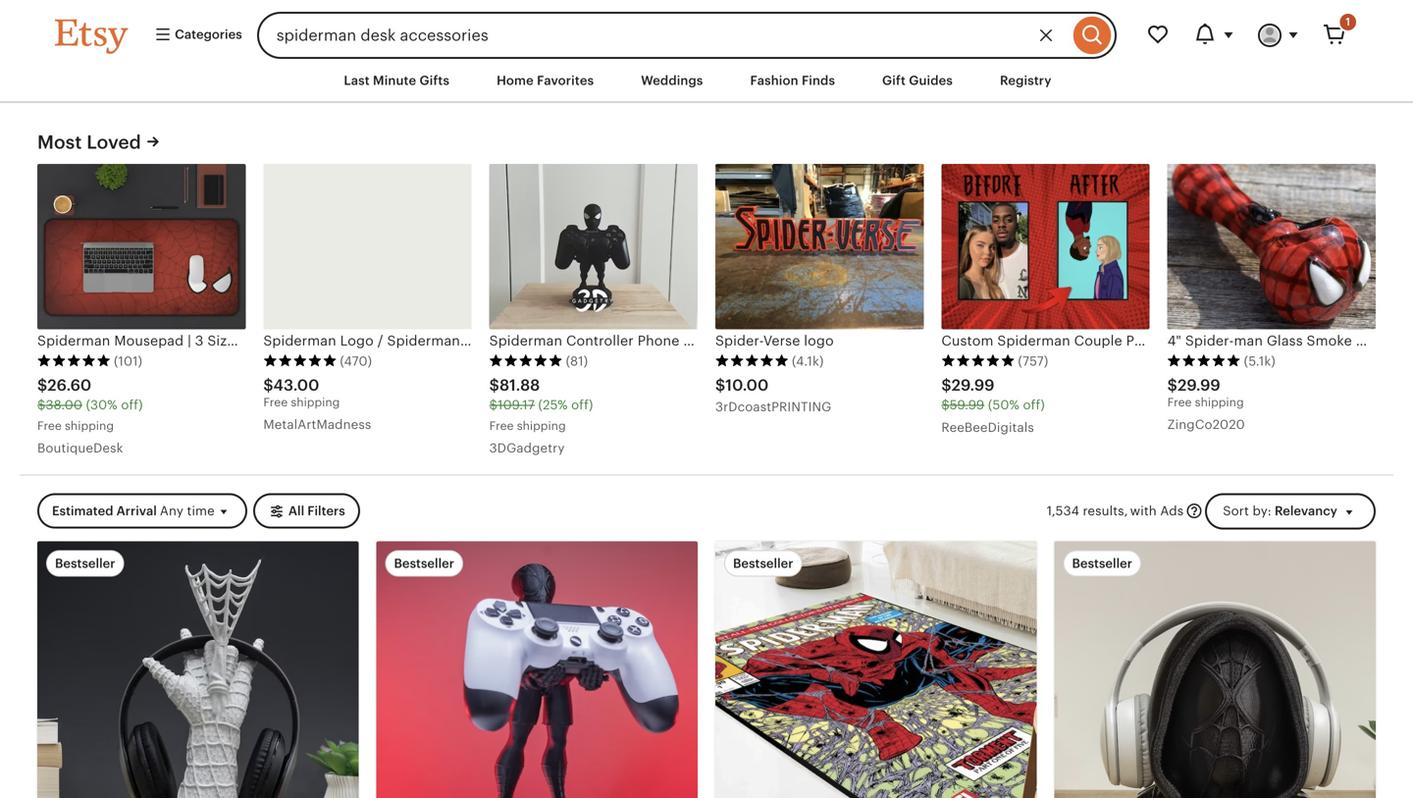 Task type: locate. For each thing, give the bounding box(es) containing it.
off) inside $ 81.88 $ 109.17 (25% off) free shipping 3dgadgetry
[[571, 398, 593, 412]]

all
[[288, 504, 304, 519]]

gift
[[883, 73, 906, 88]]

none search field inside categories banner
[[257, 12, 1117, 59]]

spiderman left symbol
[[387, 333, 460, 348]]

custom spiderman couple portrait | spiderman valentine's day gift | custom spiderman illustration | spiderman fan art | superhero poster image
[[942, 164, 1150, 329]]

3rdcoastprinting
[[716, 400, 832, 414]]

2 bestseller link from the left
[[376, 541, 698, 798]]

1 29.99 from the left
[[952, 377, 995, 394]]

29.99 inside $ 29.99 $ 59.99 (50% off) reebeedigitals
[[952, 377, 995, 394]]

free inside $ 81.88 $ 109.17 (25% off) free shipping 3dgadgetry
[[489, 419, 514, 432]]

spiderman logo / spiderman symbol / spiderman desk art image
[[263, 164, 472, 329]]

5 out of 5 stars image up $ 29.99 free shipping zingco2020
[[1168, 354, 1241, 368]]

sort by: relevancy
[[1223, 503, 1338, 518]]

most
[[37, 131, 82, 152]]

off) inside "$ 26.60 $ 38.00 (30% off) free shipping boutiquedesk"
[[121, 398, 143, 412]]

3 bestseller link from the left
[[716, 541, 1037, 798]]

5 out of 5 stars image up 43.00
[[263, 354, 337, 368]]

1 bestseller from the left
[[55, 556, 115, 571]]

5 out of 5 stars image up 26.60
[[37, 354, 111, 368]]

off) for 81.88
[[571, 398, 593, 412]]

29.99 inside $ 29.99 free shipping zingco2020
[[1178, 377, 1221, 394]]

shipping
[[291, 396, 340, 409], [1195, 396, 1244, 409], [65, 419, 114, 432], [517, 419, 566, 432]]

$
[[37, 377, 47, 394], [263, 377, 273, 394], [489, 377, 500, 394], [716, 377, 726, 394], [942, 377, 952, 394], [1168, 377, 1178, 394], [37, 398, 46, 412], [489, 398, 498, 412], [942, 398, 950, 412]]

$ up 109.17 at left
[[489, 377, 500, 394]]

(50%
[[988, 398, 1020, 412]]

5 out of 5 stars image up 81.88
[[489, 354, 563, 368]]

29.99 for $ 29.99 $ 59.99 (50% off) reebeedigitals
[[952, 377, 995, 394]]

$ up 38.00
[[37, 377, 47, 394]]

2 spiderman from the left
[[387, 333, 460, 348]]

2 off) from the left
[[571, 398, 593, 412]]

menu bar
[[20, 59, 1394, 103]]

last minute gifts link
[[329, 63, 464, 98]]

$ inside $ 10.00 3rdcoastprinting
[[716, 377, 726, 394]]

1 5 out of 5 stars image from the left
[[37, 354, 111, 368]]

$ up reebeedigitals
[[942, 398, 950, 412]]

29.99 up the 59.99
[[952, 377, 995, 394]]

3 5 out of 5 stars image from the left
[[489, 354, 563, 368]]

any
[[160, 504, 184, 519]]

fashion finds link
[[736, 63, 850, 98]]

gift guides
[[883, 73, 953, 88]]

$ inside $ 29.99 free shipping zingco2020
[[1168, 377, 1178, 394]]

off) right (50%
[[1023, 398, 1045, 412]]

free down 109.17 at left
[[489, 419, 514, 432]]

spiderman hand headphone stand | headphone holder gamer gift | tom holland hand paintable bust image
[[37, 541, 359, 798]]

shipping up 'zingco2020'
[[1195, 396, 1244, 409]]

None search field
[[257, 12, 1117, 59]]

$ for $ 10.00 3rdcoastprinting
[[716, 377, 726, 394]]

29.99 up 'zingco2020'
[[1178, 377, 1221, 394]]

shipping inside $ 43.00 free shipping metalartmadness
[[291, 396, 340, 409]]

5 out of 5 stars image up the 59.99
[[942, 354, 1015, 368]]

/
[[378, 333, 383, 348], [518, 333, 524, 348]]

free down 43.00
[[263, 396, 288, 409]]

categories
[[172, 27, 242, 42]]

spider-verse logo image
[[716, 164, 924, 329]]

$ 10.00 3rdcoastprinting
[[716, 377, 832, 414]]

gift guides link
[[868, 63, 968, 98]]

$ for $ 26.60 $ 38.00 (30% off) free shipping boutiquedesk
[[37, 377, 47, 394]]

home favorites
[[497, 73, 594, 88]]

4 bestseller from the left
[[1072, 556, 1133, 571]]

bestseller link
[[37, 541, 359, 798], [376, 541, 698, 798], [716, 541, 1037, 798], [1055, 541, 1376, 798]]

free up 'zingco2020'
[[1168, 396, 1192, 409]]

$ up the 59.99
[[942, 377, 952, 394]]

shipping inside $ 81.88 $ 109.17 (25% off) free shipping 3dgadgetry
[[517, 419, 566, 432]]

3 off) from the left
[[1023, 398, 1045, 412]]

0 horizontal spatial /
[[378, 333, 383, 348]]

4" spider-man glass smoke bowl unique smoking pipes tobacco bowls pipe red spider man handmade collectible gift super hero heavy duty image
[[1168, 164, 1376, 329]]

ads
[[1161, 503, 1184, 518]]

spiderman
[[263, 333, 337, 348], [387, 333, 460, 348], [528, 333, 601, 348]]

5 out of 5 stars image
[[37, 354, 111, 368], [263, 354, 337, 368], [489, 354, 563, 368], [716, 354, 789, 368], [942, 354, 1015, 368], [1168, 354, 1241, 368]]

1 spiderman from the left
[[263, 333, 337, 348]]

$ up metalartmadness
[[263, 377, 273, 394]]

metalartmadness
[[263, 417, 371, 432]]

bestseller for first 'bestseller' "link" from the right
[[1072, 556, 1133, 571]]

$ 29.99 free shipping zingco2020
[[1168, 377, 1245, 432]]

4 bestseller link from the left
[[1055, 541, 1376, 798]]

categories banner
[[20, 0, 1394, 59]]

results,
[[1083, 503, 1129, 518]]

2 29.99 from the left
[[1178, 377, 1221, 394]]

logo
[[804, 333, 834, 348]]

free down 38.00
[[37, 419, 62, 432]]

$ up 'zingco2020'
[[1168, 377, 1178, 394]]

$ inside $ 43.00 free shipping metalartmadness
[[263, 377, 273, 394]]

off) inside $ 29.99 $ 59.99 (50% off) reebeedigitals
[[1023, 398, 1045, 412]]

5 out of 5 stars image down "spider-"
[[716, 354, 789, 368]]

2 horizontal spatial off)
[[1023, 398, 1045, 412]]

(470)
[[340, 354, 372, 369]]

1 horizontal spatial /
[[518, 333, 524, 348]]

2 horizontal spatial spiderman
[[528, 333, 601, 348]]

/ right symbol
[[518, 333, 524, 348]]

$ for $ 29.99 free shipping zingco2020
[[1168, 377, 1178, 394]]

0 horizontal spatial spiderman
[[263, 333, 337, 348]]

spiderman mousepad | 3 sizes | gaming desk mat | custom marvel mousepad for dad, cool spiderman gift for boyfriend avengers mat red web image
[[37, 164, 246, 329]]

59.99
[[950, 398, 985, 412]]

5 out of 5 stars image for 29.99
[[1168, 354, 1241, 368]]

finds
[[802, 73, 835, 88]]

0 horizontal spatial 29.99
[[952, 377, 995, 394]]

1 link
[[1311, 12, 1359, 59]]

2 bestseller from the left
[[394, 556, 454, 571]]

1 horizontal spatial off)
[[571, 398, 593, 412]]

free inside "$ 26.60 $ 38.00 (30% off) free shipping boutiquedesk"
[[37, 419, 62, 432]]

81.88
[[500, 377, 540, 394]]

(5.1k)
[[1244, 354, 1276, 369]]

4 5 out of 5 stars image from the left
[[716, 354, 789, 368]]

1 off) from the left
[[121, 398, 143, 412]]

1 horizontal spatial 29.99
[[1178, 377, 1221, 394]]

1 horizontal spatial spiderman
[[387, 333, 460, 348]]

favorites
[[537, 73, 594, 88]]

free
[[263, 396, 288, 409], [1168, 396, 1192, 409], [37, 419, 62, 432], [489, 419, 514, 432]]

(4.1k)
[[792, 354, 824, 369]]

off) right (30%
[[121, 398, 143, 412]]

off) for 26.60
[[121, 398, 143, 412]]

/ right logo
[[378, 333, 383, 348]]

(101)
[[114, 354, 143, 369]]

shipping up boutiquedesk
[[65, 419, 114, 432]]

spiderman up 43.00
[[263, 333, 337, 348]]

off)
[[121, 398, 143, 412], [571, 398, 593, 412], [1023, 398, 1045, 412]]

by:
[[1253, 503, 1272, 518]]

shipping up metalartmadness
[[291, 396, 340, 409]]

bestseller
[[55, 556, 115, 571], [394, 556, 454, 571], [733, 556, 794, 571], [1072, 556, 1133, 571]]

spiderman up (81)
[[528, 333, 601, 348]]

$ for $ 29.99 $ 59.99 (50% off) reebeedigitals
[[942, 377, 952, 394]]

bestseller for 3rd 'bestseller' "link" from right
[[394, 556, 454, 571]]

0 horizontal spatial off)
[[121, 398, 143, 412]]

38.00
[[46, 398, 82, 412]]

29.99
[[952, 377, 995, 394], [1178, 377, 1221, 394]]

2 5 out of 5 stars image from the left
[[263, 354, 337, 368]]

$ down "spider-"
[[716, 377, 726, 394]]

desk
[[605, 333, 637, 348]]

spider-
[[716, 333, 764, 348]]

weddings
[[641, 73, 703, 88]]

shipping down (25%
[[517, 419, 566, 432]]

registry
[[1000, 73, 1052, 88]]

6 5 out of 5 stars image from the left
[[1168, 354, 1241, 368]]

off) right (25%
[[571, 398, 593, 412]]

home favorites link
[[482, 63, 609, 98]]

43.00
[[273, 377, 319, 394]]

$ up 3dgadgetry at the bottom left of the page
[[489, 398, 498, 412]]

gifts
[[420, 73, 450, 88]]

zingco2020
[[1168, 417, 1245, 432]]



Task type: vqa. For each thing, say whether or not it's contained in the screenshot.
1st quality from the bottom of the page
no



Task type: describe. For each thing, give the bounding box(es) containing it.
(30%
[[86, 398, 118, 412]]

2 / from the left
[[518, 333, 524, 348]]

$ 26.60 $ 38.00 (30% off) free shipping boutiquedesk
[[37, 377, 143, 455]]

spiderman controller phone stand | marvel spiderman fan gamer handmade gift | unique desk accessory decor image
[[489, 164, 698, 329]]

most loved link
[[37, 129, 163, 155]]

with
[[1130, 503, 1157, 518]]

shipping inside "$ 26.60 $ 38.00 (30% off) free shipping boutiquedesk"
[[65, 419, 114, 432]]

Search for anything text field
[[257, 12, 1069, 59]]

29.99 for $ 29.99 free shipping zingco2020
[[1178, 377, 1221, 394]]

(81)
[[566, 354, 588, 369]]

spiderman rug, cartoon rug, boyroom rug, children rugs, gift for him, gift for her, machine washable rug, bedroom rug, pattern rug, image
[[716, 541, 1037, 798]]

sort
[[1223, 503, 1250, 518]]

3dgadgetry
[[489, 441, 565, 455]]

10.00
[[726, 377, 769, 394]]

5 5 out of 5 stars image from the left
[[942, 354, 1015, 368]]

$ 81.88 $ 109.17 (25% off) free shipping 3dgadgetry
[[489, 377, 593, 455]]

most loved
[[37, 131, 141, 152]]

time
[[187, 504, 215, 519]]

free inside $ 43.00 free shipping metalartmadness
[[263, 396, 288, 409]]

3 bestseller from the left
[[733, 556, 794, 571]]

1,534
[[1047, 503, 1080, 518]]

26.60
[[47, 377, 92, 394]]

boutiquedesk
[[37, 441, 123, 455]]

home
[[497, 73, 534, 88]]

5 out of 5 stars image for 26.60
[[37, 354, 111, 368]]

$ 29.99 $ 59.99 (50% off) reebeedigitals
[[942, 377, 1045, 435]]

$ for $ 81.88 $ 109.17 (25% off) free shipping 3dgadgetry
[[489, 377, 500, 394]]

art
[[641, 333, 661, 348]]

3 spiderman from the left
[[528, 333, 601, 348]]

spiderman logo / spiderman symbol / spiderman desk art
[[263, 333, 661, 348]]

registry link
[[986, 63, 1067, 98]]

(25%
[[538, 398, 568, 412]]

filters
[[308, 504, 345, 519]]

free inside $ 29.99 free shipping zingco2020
[[1168, 396, 1192, 409]]

shipping inside $ 29.99 free shipping zingco2020
[[1195, 396, 1244, 409]]

1 / from the left
[[378, 333, 383, 348]]

categories button
[[139, 18, 251, 53]]

relevancy
[[1275, 503, 1338, 518]]

estimated
[[52, 504, 113, 519]]

last minute gifts
[[344, 73, 450, 88]]

estimated arrival any time
[[52, 504, 215, 519]]

$ up boutiquedesk
[[37, 398, 46, 412]]

$ 43.00 free shipping metalartmadness
[[263, 377, 371, 432]]

all filters button
[[253, 493, 360, 529]]

$ for $ 43.00 free shipping metalartmadness
[[263, 377, 273, 394]]

5 out of 5 stars image for 81.88
[[489, 354, 563, 368]]

fashion
[[750, 73, 799, 88]]

loved
[[87, 131, 141, 152]]

product video element
[[716, 541, 1037, 798]]

guides
[[909, 73, 953, 88]]

verse
[[764, 333, 800, 348]]

bestseller for fourth 'bestseller' "link" from right
[[55, 556, 115, 571]]

last
[[344, 73, 370, 88]]

fashion finds
[[750, 73, 835, 88]]

logo
[[340, 333, 374, 348]]

minute
[[373, 73, 416, 88]]

1 bestseller link from the left
[[37, 541, 359, 798]]

weddings link
[[626, 63, 718, 98]]

with ads
[[1130, 503, 1184, 518]]

(757)
[[1018, 354, 1049, 369]]

arrival
[[116, 504, 157, 519]]

symbol
[[464, 333, 515, 348]]

109.17
[[498, 398, 535, 412]]

spider-verse logo
[[716, 333, 834, 348]]

1,534 results,
[[1047, 503, 1129, 518]]

miles morales headphone stand | headphone holder, gaming, room decor, office, desktop | into the spiderverse paintable bust image
[[1055, 541, 1376, 798]]

1
[[1346, 16, 1351, 28]]

5 out of 5 stars image for 43.00
[[263, 354, 337, 368]]

menu bar containing last minute gifts
[[20, 59, 1394, 103]]

miles morales controller stand | controller stand perfect gamer gift | miles morales phone stand image
[[376, 541, 698, 798]]

all filters
[[288, 504, 345, 519]]

reebeedigitals
[[942, 420, 1035, 435]]



